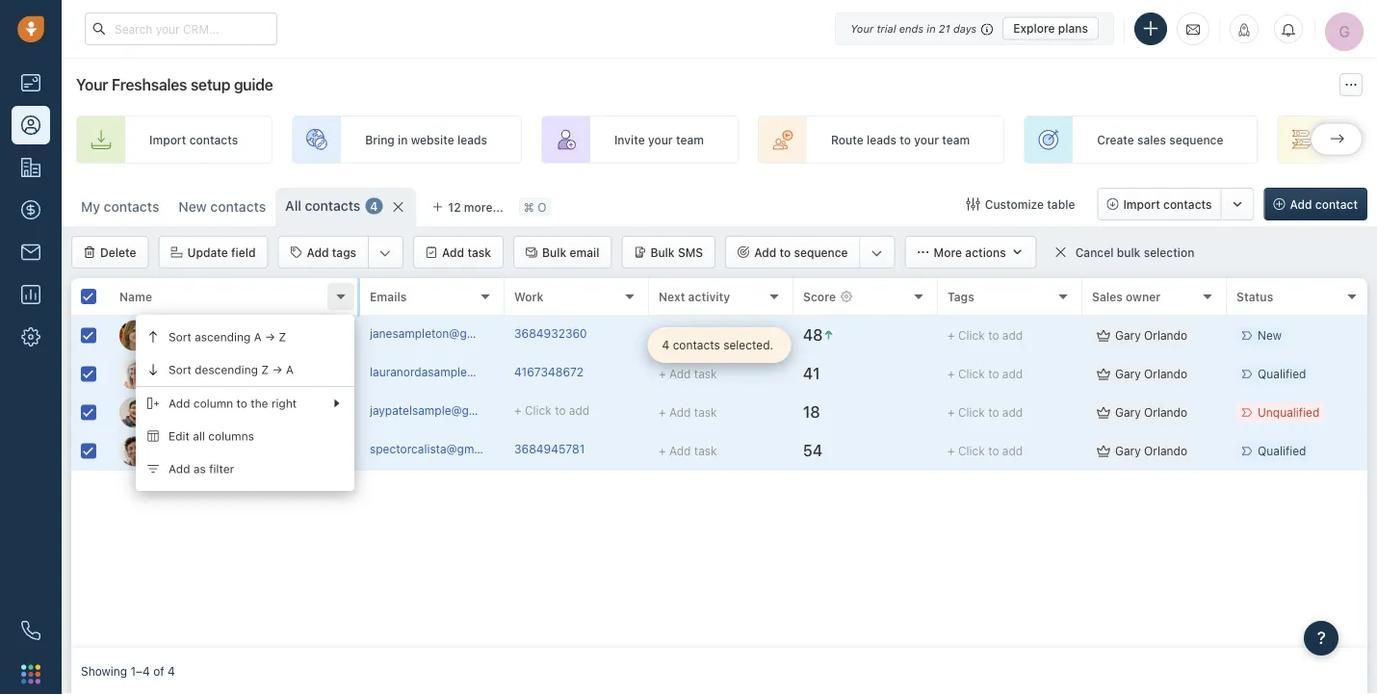 Task type: locate. For each thing, give the bounding box(es) containing it.
bulk
[[1117, 246, 1141, 259]]

0 vertical spatial your
[[851, 22, 874, 35]]

2 j image from the top
[[119, 397, 150, 428]]

angle down image
[[380, 244, 391, 263], [871, 244, 883, 263]]

1 vertical spatial a
[[286, 363, 294, 377]]

1 vertical spatial z
[[261, 363, 269, 377]]

new contacts button
[[169, 188, 276, 226], [179, 199, 266, 215]]

qualified down the unqualified
[[1258, 444, 1306, 458]]

import for import contacts button at the right of the page
[[1123, 197, 1160, 211]]

21
[[939, 22, 950, 35]]

angle down image for add to sequence
[[871, 244, 883, 263]]

contacts right my
[[104, 199, 159, 215]]

jane sampleton (sample)
[[158, 327, 320, 343]]

sort for sort descending z → a
[[169, 363, 191, 377]]

4 gary orlando from the top
[[1115, 444, 1188, 458]]

j image for jane sampleton (sample)
[[119, 320, 150, 351]]

0 horizontal spatial sequence
[[794, 246, 848, 259]]

more actions button
[[905, 236, 1037, 269]]

bulk email
[[542, 246, 599, 259]]

row group
[[71, 317, 360, 471], [360, 317, 1377, 471]]

add task
[[442, 246, 491, 259]]

orlando for 54
[[1144, 444, 1188, 458]]

grid
[[71, 278, 1377, 648]]

1 horizontal spatial angle down image
[[871, 244, 883, 263]]

sort for sort ascending a → z
[[169, 330, 191, 344]]

add for 54
[[1002, 444, 1023, 458]]

add inside button
[[307, 246, 329, 259]]

actions
[[965, 246, 1006, 259]]

team
[[676, 133, 704, 146], [942, 133, 970, 146]]

0 horizontal spatial z
[[261, 363, 269, 377]]

add column to the right
[[169, 397, 297, 410]]

0 horizontal spatial bulk
[[542, 246, 567, 259]]

descending
[[195, 363, 258, 377]]

1 horizontal spatial your
[[851, 22, 874, 35]]

3684945781
[[514, 442, 585, 456]]

0 vertical spatial j image
[[119, 320, 150, 351]]

sampleton
[[192, 327, 260, 343]]

z inside menu item
[[261, 363, 269, 377]]

3 gary from the top
[[1115, 406, 1141, 419]]

4 right of
[[168, 664, 175, 678]]

create sales sequence
[[1097, 133, 1224, 146]]

your right invite
[[648, 133, 673, 146]]

1 horizontal spatial 4
[[370, 199, 378, 213]]

+
[[948, 329, 955, 342], [948, 367, 955, 381], [659, 367, 666, 381], [514, 404, 522, 417], [948, 406, 955, 419], [659, 406, 666, 419], [948, 444, 955, 458], [659, 444, 666, 458]]

in right bring
[[398, 133, 408, 146]]

gary orlando for 18
[[1115, 406, 1188, 419]]

your right route
[[914, 133, 939, 146]]

sort inside menu item
[[169, 363, 191, 377]]

z inside menu item
[[279, 330, 286, 344]]

0 horizontal spatial your
[[648, 133, 673, 146]]

4 orlando from the top
[[1144, 444, 1188, 458]]

0 vertical spatial + add task
[[659, 367, 717, 381]]

name column header
[[110, 278, 360, 317]]

4 gary from the top
[[1115, 444, 1141, 458]]

gary
[[1115, 329, 1141, 342], [1115, 367, 1141, 381], [1115, 406, 1141, 419], [1115, 444, 1141, 458]]

delete
[[100, 246, 136, 259]]

→ up sort descending z → a menu item
[[265, 330, 275, 344]]

z up sort descending z → a menu item
[[279, 330, 286, 344]]

4 down next
[[662, 339, 670, 352]]

1 vertical spatial qualified
[[1258, 444, 1306, 458]]

qualified
[[1258, 367, 1306, 381], [1258, 444, 1306, 458]]

my
[[81, 199, 100, 215]]

sort ascending a → z
[[169, 330, 286, 344]]

more...
[[464, 200, 503, 214]]

new down status
[[1258, 329, 1282, 342]]

0 vertical spatial a
[[254, 330, 262, 344]]

1 row group from the left
[[71, 317, 360, 471]]

(sample) up 'columns'
[[219, 405, 275, 420]]

angle down image right tags
[[380, 244, 391, 263]]

2 gary from the top
[[1115, 367, 1141, 381]]

import for import contacts link on the top left of page
[[149, 133, 186, 146]]

0 horizontal spatial in
[[398, 133, 408, 146]]

jane sampleton (sample) link
[[158, 326, 320, 345]]

import contacts group
[[1097, 188, 1254, 221]]

3 + add task from the top
[[659, 444, 717, 458]]

0 vertical spatial qualified
[[1258, 367, 1306, 381]]

1 horizontal spatial a
[[286, 363, 294, 377]]

tags
[[948, 290, 974, 303]]

your left the freshsales
[[76, 76, 108, 94]]

0 horizontal spatial import contacts
[[149, 133, 238, 146]]

1 qualified from the top
[[1258, 367, 1306, 381]]

1 vertical spatial sequence
[[794, 246, 848, 259]]

add inside menu item
[[169, 462, 190, 476]]

2 orlando from the top
[[1144, 367, 1188, 381]]

emails
[[370, 290, 407, 303]]

create sales sequence link
[[1024, 116, 1258, 164]]

1 horizontal spatial your
[[914, 133, 939, 146]]

2 row group from the left
[[360, 317, 1377, 471]]

add inside button
[[1290, 197, 1312, 211]]

team right invite
[[676, 133, 704, 146]]

4 + click to add from the top
[[948, 444, 1023, 458]]

0 horizontal spatial 4
[[168, 664, 175, 678]]

edit all columns menu item
[[136, 420, 354, 453]]

sort descending z → a menu item
[[136, 353, 354, 386]]

contacts up selection
[[1163, 197, 1212, 211]]

sort up laura
[[169, 330, 191, 344]]

container_wx8msf4aqz5i3rn1 image inside 'customize table' button
[[967, 197, 980, 211]]

2 + click to add from the top
[[948, 367, 1023, 381]]

add contact button
[[1264, 188, 1368, 221]]

phone image
[[21, 621, 40, 640]]

0 vertical spatial new
[[179, 199, 207, 215]]

angle down image inside the add to sequence group
[[871, 244, 883, 263]]

→ inside menu item
[[265, 330, 275, 344]]

press space to deselect this row. row
[[71, 317, 360, 355], [360, 317, 1377, 355], [71, 355, 360, 394], [360, 355, 1377, 394], [71, 394, 360, 432], [360, 394, 1377, 432], [71, 432, 360, 471], [360, 432, 1377, 471]]

2 bulk from the left
[[650, 246, 675, 259]]

j image left jane
[[119, 320, 150, 351]]

1 leads from the left
[[457, 133, 487, 146]]

(sample) down right
[[259, 443, 315, 459]]

1 horizontal spatial new
[[1258, 329, 1282, 342]]

→ up right
[[272, 363, 283, 377]]

0 vertical spatial import contacts
[[149, 133, 238, 146]]

in left 21
[[927, 22, 936, 35]]

1 vertical spatial →
[[272, 363, 283, 377]]

your
[[648, 133, 673, 146], [914, 133, 939, 146]]

0 vertical spatial z
[[279, 330, 286, 344]]

0 vertical spatial 4
[[370, 199, 378, 213]]

status
[[1237, 290, 1273, 303]]

2 qualified from the top
[[1258, 444, 1306, 458]]

bulk for bulk email
[[542, 246, 567, 259]]

leads right website
[[457, 133, 487, 146]]

jaypatelsample@gmail.com
[[370, 404, 518, 417]]

4167348672 link
[[514, 364, 584, 384]]

4
[[370, 199, 378, 213], [662, 339, 670, 352], [168, 664, 175, 678]]

1 horizontal spatial z
[[279, 330, 286, 344]]

1–4
[[131, 664, 150, 678]]

update
[[187, 246, 228, 259]]

sequence right sales
[[1169, 133, 1224, 146]]

z up the
[[261, 363, 269, 377]]

jay patel (sample)
[[158, 405, 275, 420]]

field
[[231, 246, 256, 259]]

1 vertical spatial 4
[[662, 339, 670, 352]]

import up cancel bulk selection
[[1123, 197, 1160, 211]]

angle down image inside add tags group
[[380, 244, 391, 263]]

1 vertical spatial sort
[[169, 363, 191, 377]]

a
[[254, 330, 262, 344], [286, 363, 294, 377]]

route leads to your team link
[[758, 116, 1005, 164]]

new inside press space to deselect this row. row
[[1258, 329, 1282, 342]]

add to sequence
[[754, 246, 848, 259]]

(sample) inside 'link'
[[264, 327, 320, 343]]

bulk left sms
[[650, 246, 675, 259]]

3 + click to add from the top
[[948, 406, 1023, 419]]

import contacts
[[149, 133, 238, 146], [1123, 197, 1212, 211]]

showing 1–4 of 4
[[81, 664, 175, 678]]

qualified for 41
[[1258, 367, 1306, 381]]

import contacts inside button
[[1123, 197, 1212, 211]]

2 horizontal spatial 4
[[662, 339, 670, 352]]

(sample) up sort descending z → a menu item
[[264, 327, 320, 343]]

j image
[[119, 320, 150, 351], [119, 397, 150, 428]]

bulk sms button
[[622, 236, 716, 269]]

1 vertical spatial import contacts
[[1123, 197, 1212, 211]]

leads
[[457, 133, 487, 146], [867, 133, 897, 146]]

0 vertical spatial import
[[149, 133, 186, 146]]

→ inside menu item
[[272, 363, 283, 377]]

0 horizontal spatial team
[[676, 133, 704, 146]]

press space to deselect this row. row containing jane sampleton (sample)
[[71, 317, 360, 355]]

to inside menu
[[236, 397, 247, 410]]

0 horizontal spatial import
[[149, 133, 186, 146]]

j image left jay
[[119, 397, 150, 428]]

4 right all contacts link
[[370, 199, 378, 213]]

your left trial
[[851, 22, 874, 35]]

sequence inside button
[[794, 246, 848, 259]]

gary for 18
[[1115, 406, 1141, 419]]

1 angle down image from the left
[[380, 244, 391, 263]]

1 horizontal spatial team
[[942, 133, 970, 146]]

1 vertical spatial container_wx8msf4aqz5i3rn1 image
[[1097, 406, 1110, 419]]

1 horizontal spatial leads
[[867, 133, 897, 146]]

1 horizontal spatial bulk
[[650, 246, 675, 259]]

1 horizontal spatial sequence
[[1169, 133, 1224, 146]]

all contacts 4
[[285, 198, 378, 214]]

sequence up score
[[794, 246, 848, 259]]

0 horizontal spatial angle down image
[[380, 244, 391, 263]]

+ add task for 18
[[659, 406, 717, 419]]

add for 41
[[1002, 367, 1023, 381]]

explore plans
[[1013, 22, 1088, 35]]

lauranordasample@gmail.com link
[[370, 364, 533, 384]]

orlando for 18
[[1144, 406, 1188, 419]]

→ for a
[[272, 363, 283, 377]]

import inside button
[[1123, 197, 1160, 211]]

2 gary orlando from the top
[[1115, 367, 1188, 381]]

(sample) for jane sampleton (sample)
[[264, 327, 320, 343]]

new contacts
[[179, 199, 266, 215]]

0 vertical spatial sort
[[169, 330, 191, 344]]

2 vertical spatial container_wx8msf4aqz5i3rn1 image
[[1097, 444, 1110, 458]]

2 sort from the top
[[169, 363, 191, 377]]

selection
[[1144, 246, 1195, 259]]

new up "update"
[[179, 199, 207, 215]]

import down your freshsales setup guide
[[149, 133, 186, 146]]

1 j image from the top
[[119, 320, 150, 351]]

0 horizontal spatial your
[[76, 76, 108, 94]]

1 + add task from the top
[[659, 367, 717, 381]]

bulk
[[542, 246, 567, 259], [650, 246, 675, 259]]

leads right route
[[867, 133, 897, 146]]

sequence for create sales sequence
[[1169, 133, 1224, 146]]

cancel
[[1075, 246, 1114, 259]]

sales
[[1138, 133, 1166, 146]]

sort inside menu item
[[169, 330, 191, 344]]

a inside menu item
[[254, 330, 262, 344]]

as
[[193, 462, 206, 476]]

1 vertical spatial import
[[1123, 197, 1160, 211]]

12
[[448, 200, 461, 214]]

0 vertical spatial sequence
[[1169, 133, 1224, 146]]

1 vertical spatial in
[[398, 133, 408, 146]]

customize table button
[[954, 188, 1088, 221]]

1 horizontal spatial import contacts
[[1123, 197, 1212, 211]]

1 horizontal spatial import
[[1123, 197, 1160, 211]]

angle down image for add tags
[[380, 244, 391, 263]]

1 vertical spatial new
[[1258, 329, 1282, 342]]

(sample) up the
[[240, 366, 296, 382]]

2 vertical spatial + add task
[[659, 444, 717, 458]]

2 + add task from the top
[[659, 406, 717, 419]]

menu
[[136, 315, 354, 491]]

click
[[958, 329, 985, 342], [958, 367, 985, 381], [525, 404, 552, 417], [958, 406, 985, 419], [958, 444, 985, 458]]

0 horizontal spatial new
[[179, 199, 207, 215]]

import contacts down setup
[[149, 133, 238, 146]]

3684945781 link
[[514, 441, 585, 461]]

qualified up the unqualified
[[1258, 367, 1306, 381]]

add as filter menu item
[[136, 453, 354, 485]]

3 orlando from the top
[[1144, 406, 1188, 419]]

container_wx8msf4aqz5i3rn1 image
[[967, 197, 980, 211], [659, 329, 672, 342], [1097, 329, 1110, 342], [1097, 367, 1110, 381]]

0 horizontal spatial a
[[254, 330, 262, 344]]

1 sort from the top
[[169, 330, 191, 344]]

next activity
[[659, 290, 730, 303]]

contacts inside button
[[1163, 197, 1212, 211]]

container_wx8msf4aqz5i3rn1 image
[[1054, 246, 1068, 259], [1097, 406, 1110, 419], [1097, 444, 1110, 458]]

bulk left email on the top of the page
[[542, 246, 567, 259]]

row group containing jane sampleton (sample)
[[71, 317, 360, 471]]

sort down jane
[[169, 363, 191, 377]]

invite your team link
[[541, 116, 739, 164]]

3 gary orlando from the top
[[1115, 406, 1188, 419]]

1 + click to add from the top
[[948, 329, 1023, 342]]

1 vertical spatial + add task
[[659, 406, 717, 419]]

import contacts for import contacts button at the right of the page
[[1123, 197, 1212, 211]]

container_wx8msf4aqz5i3rn1 image for 18
[[1097, 406, 1110, 419]]

→ for z
[[265, 330, 275, 344]]

+ click to add
[[948, 329, 1023, 342], [948, 367, 1023, 381], [948, 406, 1023, 419], [948, 444, 1023, 458]]

add for add contact
[[1290, 197, 1312, 211]]

ends
[[899, 22, 924, 35]]

+ click to add for 18
[[948, 406, 1023, 419]]

add for add column to the right
[[169, 397, 190, 410]]

contacts down setup
[[189, 133, 238, 146]]

team up 'customize table' button
[[942, 133, 970, 146]]

website
[[411, 133, 454, 146]]

import contacts up selection
[[1123, 197, 1212, 211]]

edit
[[169, 429, 190, 443]]

1 vertical spatial your
[[76, 76, 108, 94]]

54
[[803, 442, 823, 460]]

angle down image left more
[[871, 244, 883, 263]]

+ click to add for 41
[[948, 367, 1023, 381]]

1 vertical spatial j image
[[119, 397, 150, 428]]

trial
[[877, 22, 896, 35]]

showing
[[81, 664, 127, 678]]

column
[[193, 397, 233, 410]]

0 horizontal spatial leads
[[457, 133, 487, 146]]

container_wx8msf4aqz5i3rn1 image for 54
[[1097, 444, 1110, 458]]

1 bulk from the left
[[542, 246, 567, 259]]

sort
[[169, 330, 191, 344], [169, 363, 191, 377]]

1 horizontal spatial in
[[927, 22, 936, 35]]

0 vertical spatial →
[[265, 330, 275, 344]]

gary orlando for 41
[[1115, 367, 1188, 381]]

orlando
[[1144, 329, 1188, 342], [1144, 367, 1188, 381], [1144, 406, 1188, 419], [1144, 444, 1188, 458]]

gary for 54
[[1115, 444, 1141, 458]]

freshsales
[[112, 76, 187, 94]]

set u
[[1351, 133, 1377, 146]]

2 angle down image from the left
[[871, 244, 883, 263]]

add tags group
[[278, 236, 404, 269]]

add to sequence group
[[725, 236, 895, 269]]

add for add as filter
[[169, 462, 190, 476]]



Task type: vqa. For each thing, say whether or not it's contained in the screenshot.
the team within the the Invite your team link
yes



Task type: describe. For each thing, give the bounding box(es) containing it.
setup
[[191, 76, 230, 94]]

plans
[[1058, 22, 1088, 35]]

2 leads from the left
[[867, 133, 897, 146]]

customize table
[[985, 197, 1075, 211]]

4167348672
[[514, 365, 584, 379]]

set
[[1351, 133, 1369, 146]]

click for 41
[[958, 367, 985, 381]]

contacts right all
[[305, 198, 360, 214]]

+ add task for 41
[[659, 367, 717, 381]]

your trial ends in 21 days
[[851, 22, 977, 35]]

ascending
[[195, 330, 251, 344]]

laura
[[158, 366, 194, 382]]

janesampleton@gmail.com link
[[370, 325, 516, 346]]

task for 41
[[694, 367, 717, 381]]

add for add tags
[[307, 246, 329, 259]]

your freshsales setup guide
[[76, 76, 273, 94]]

laura norda (sample) link
[[158, 365, 296, 384]]

tags
[[332, 246, 356, 259]]

sort ascending a → z menu item
[[136, 321, 354, 353]]

2 vertical spatial 4
[[168, 664, 175, 678]]

u
[[1372, 133, 1377, 146]]

your for your freshsales setup guide
[[76, 76, 108, 94]]

email
[[570, 246, 599, 259]]

add for 18
[[1002, 406, 1023, 419]]

task for 18
[[694, 406, 717, 419]]

18
[[803, 403, 820, 421]]

import contacts link
[[76, 116, 273, 164]]

orlando for 41
[[1144, 367, 1188, 381]]

contacts up field
[[210, 199, 266, 215]]

freshworks switcher image
[[21, 665, 40, 684]]

add tags button
[[279, 237, 368, 268]]

owner
[[1126, 290, 1161, 303]]

bulk email button
[[513, 236, 612, 269]]

task inside add task button
[[467, 246, 491, 259]]

1 team from the left
[[676, 133, 704, 146]]

0 vertical spatial container_wx8msf4aqz5i3rn1 image
[[1054, 246, 1068, 259]]

click for 18
[[958, 406, 985, 419]]

bring in website leads
[[365, 133, 487, 146]]

sequence for add to sequence
[[794, 246, 848, 259]]

1 gary from the top
[[1115, 329, 1141, 342]]

menu containing sort ascending a → z
[[136, 315, 354, 491]]

explore
[[1013, 22, 1055, 35]]

add for add task
[[442, 246, 464, 259]]

right
[[271, 397, 297, 410]]

(sample) for jay patel (sample)
[[219, 405, 275, 420]]

name
[[119, 290, 152, 303]]

sort descending z → a
[[169, 363, 294, 377]]

press space to deselect this row. row containing 18
[[360, 394, 1377, 432]]

spector calista (sample) link
[[158, 442, 315, 461]]

invite
[[614, 133, 645, 146]]

patel
[[184, 405, 215, 420]]

⌘
[[524, 200, 534, 214]]

new for new
[[1258, 329, 1282, 342]]

next
[[659, 290, 685, 303]]

qualified for 54
[[1258, 444, 1306, 458]]

row group containing 48
[[360, 317, 1377, 471]]

bring in website leads link
[[292, 116, 522, 164]]

jay
[[158, 405, 180, 420]]

bulk for bulk sms
[[650, 246, 675, 259]]

all
[[193, 429, 205, 443]]

all contacts link
[[285, 196, 360, 216]]

(sample) for spector calista (sample)
[[259, 443, 315, 459]]

jaypatelsample@gmail.com link
[[370, 402, 518, 423]]

2 team from the left
[[942, 133, 970, 146]]

more
[[934, 246, 962, 259]]

press space to deselect this row. row containing spector calista (sample)
[[71, 432, 360, 471]]

4 contacts selected.
[[662, 339, 773, 352]]

jaypatelsample@gmail.com + click to add
[[370, 404, 590, 417]]

+ add task for 54
[[659, 444, 717, 458]]

to inside button
[[780, 246, 791, 259]]

columns
[[208, 429, 254, 443]]

(sample) for laura norda (sample)
[[240, 366, 296, 382]]

delete button
[[71, 236, 149, 269]]

bring
[[365, 133, 395, 146]]

jane
[[158, 327, 188, 343]]

new for new contacts
[[179, 199, 207, 215]]

spector calista (sample)
[[158, 443, 315, 459]]

l image
[[119, 359, 150, 390]]

table
[[1047, 197, 1075, 211]]

12 more... button
[[421, 194, 514, 221]]

guide
[[234, 76, 273, 94]]

a inside menu item
[[286, 363, 294, 377]]

press space to deselect this row. row containing 54
[[360, 432, 1377, 471]]

Search your CRM... text field
[[85, 13, 277, 45]]

spector
[[158, 443, 208, 459]]

work
[[514, 290, 544, 303]]

more actions
[[934, 246, 1006, 259]]

12 more...
[[448, 200, 503, 214]]

add tags
[[307, 246, 356, 259]]

1 your from the left
[[648, 133, 673, 146]]

set u link
[[1277, 116, 1377, 164]]

lauranordasample@gmail.com
[[370, 365, 533, 379]]

phone element
[[12, 612, 50, 650]]

add for add to sequence
[[754, 246, 776, 259]]

add to sequence button
[[726, 237, 860, 268]]

click for 54
[[958, 444, 985, 458]]

import contacts for import contacts link on the top left of page
[[149, 133, 238, 146]]

unqualified
[[1258, 406, 1320, 419]]

norda
[[197, 366, 236, 382]]

sales owner
[[1092, 290, 1161, 303]]

route leads to your team
[[831, 133, 970, 146]]

spectorcalista@gmail.com link
[[370, 441, 513, 461]]

0 vertical spatial in
[[927, 22, 936, 35]]

your for your trial ends in 21 days
[[851, 22, 874, 35]]

press space to deselect this row. row containing laura norda (sample)
[[71, 355, 360, 394]]

score
[[803, 290, 836, 303]]

cancel bulk selection
[[1075, 246, 1195, 259]]

filter
[[209, 462, 234, 476]]

add task button
[[413, 236, 504, 269]]

invite your team
[[614, 133, 704, 146]]

create
[[1097, 133, 1134, 146]]

press space to deselect this row. row containing 48
[[360, 317, 1377, 355]]

of
[[153, 664, 164, 678]]

grid containing 48
[[71, 278, 1377, 648]]

o
[[538, 200, 546, 214]]

press space to deselect this row. row containing jay patel (sample)
[[71, 394, 360, 432]]

email image
[[1187, 21, 1200, 37]]

jay patel (sample) link
[[158, 403, 275, 422]]

3684932360 link
[[514, 325, 587, 346]]

name row
[[71, 278, 360, 317]]

add as filter
[[169, 462, 234, 476]]

+ click to add for 54
[[948, 444, 1023, 458]]

1 gary orlando from the top
[[1115, 329, 1188, 342]]

janesampleton@gmail.com 3684932360
[[370, 327, 587, 340]]

all
[[285, 198, 301, 214]]

sms
[[678, 246, 703, 259]]

4 inside all contacts 4
[[370, 199, 378, 213]]

press space to deselect this row. row containing 41
[[360, 355, 1377, 394]]

j image for jay patel (sample)
[[119, 397, 150, 428]]

explore plans link
[[1003, 17, 1099, 40]]

the
[[251, 397, 268, 410]]

bulk sms
[[650, 246, 703, 259]]

1 orlando from the top
[[1144, 329, 1188, 342]]

gary orlando for 54
[[1115, 444, 1188, 458]]

s image
[[119, 436, 150, 467]]

gary for 41
[[1115, 367, 1141, 381]]

update field button
[[158, 236, 268, 269]]

task for 54
[[694, 444, 717, 458]]

contacts down next activity
[[673, 339, 720, 352]]

2 your from the left
[[914, 133, 939, 146]]



